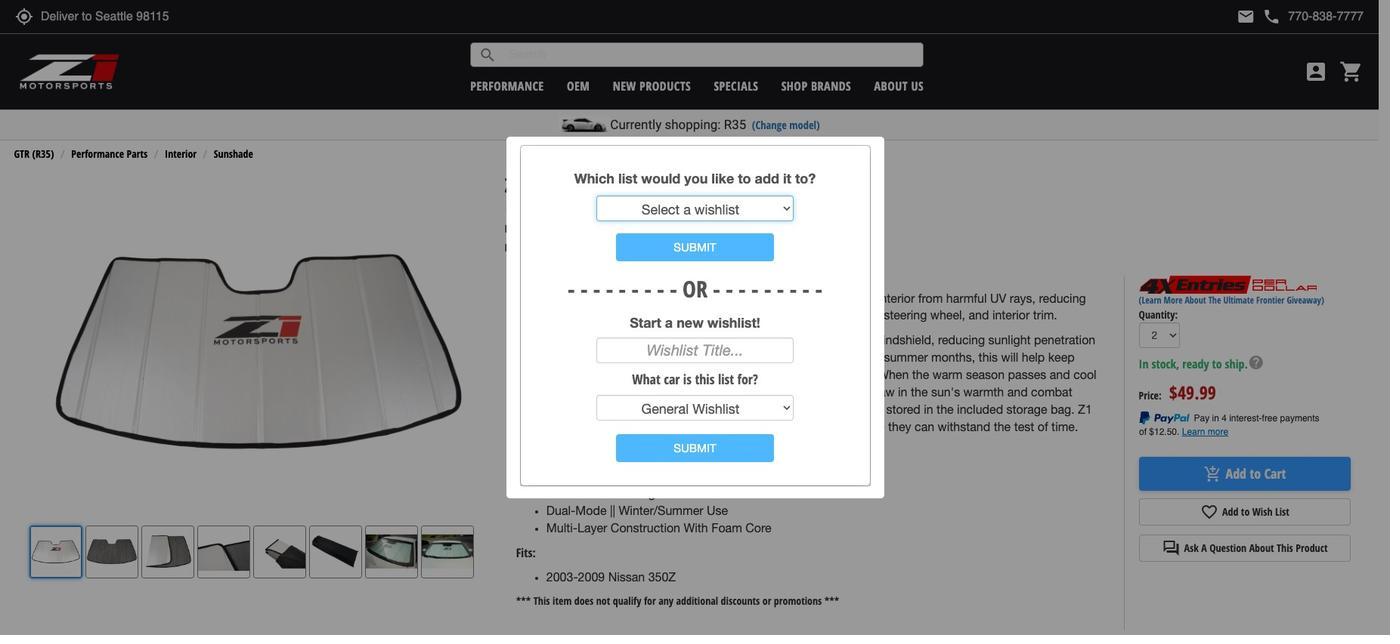 Task type: vqa. For each thing, say whether or not it's contained in the screenshot.
Pair to the middle
no



Task type: locate. For each thing, give the bounding box(es) containing it.
to left ship.
[[1212, 356, 1222, 373]]

trim.
[[1033, 309, 1057, 322]]

2 vertical spatial sunshade
[[606, 292, 660, 305]]

item
[[553, 594, 572, 609]]

in up stored
[[898, 385, 908, 399]]

fit left design
[[594, 470, 607, 483]]

to right the damage
[[763, 309, 774, 322]]

knob
[[675, 368, 702, 382]]

reducing up months,
[[938, 334, 985, 347]]

steering up windshield, in the bottom right of the page
[[884, 309, 927, 322]]

0 vertical spatial 350z
[[527, 172, 563, 199]]

0 vertical spatial from
[[918, 292, 943, 305]]

z1 right bag.
[[1078, 403, 1092, 416]]

for left any
[[644, 594, 656, 609]]

uv left rays,
[[990, 292, 1006, 305]]

1 vertical spatial about
[[1185, 294, 1206, 307]]

Wishlist Title... text field
[[596, 338, 794, 363]]

1 horizontal spatial can
[[915, 420, 934, 434]]

1 vertical spatial list
[[718, 370, 734, 388]]

350z inside z1's custom fit sunshade for the nissan 350z protects your car's interior from harmful uv rays, reducing interior temperatures and preventing damage to dashboards, seats, steering wheel, and interior trim.
[[742, 292, 769, 305]]

oem
[[567, 77, 590, 94]]

brand: z1 motorsports fits models:
[[505, 222, 598, 255]]

1 vertical spatial can
[[915, 420, 934, 434]]

interior right car's
[[878, 292, 915, 305]]

1 horizontal spatial for
[[663, 292, 678, 305]]

nissan
[[702, 292, 738, 305], [608, 571, 645, 585]]

in
[[898, 385, 908, 399], [663, 403, 673, 416], [924, 403, 933, 416]]

sunshade up "layer"
[[729, 403, 782, 416]]

foam
[[712, 521, 742, 535]]

0 horizontal spatial uv
[[597, 487, 613, 500]]

2 horizontal spatial interior
[[992, 309, 1030, 322]]

1 horizontal spatial sun's
[[931, 385, 960, 399]]

9 - from the left
[[670, 273, 677, 304]]

mode
[[576, 504, 607, 518]]

0 vertical spatial sun's
[[686, 351, 715, 364]]

construction
[[611, 521, 680, 535]]

fit up temperatures
[[589, 292, 602, 305]]

add inside add_shopping_cart add to cart
[[1226, 465, 1247, 483]]

about inside question_answer ask a question about this product
[[1249, 542, 1274, 556]]

reducing up trim.
[[1039, 292, 1086, 305]]

discounts
[[721, 594, 760, 609]]

1 horizontal spatial when
[[878, 368, 909, 382]]

uv inside z1's custom fit sunshade for the nissan 350z protects your car's interior from harmful uv rays, reducing interior temperatures and preventing damage to dashboards, seats, steering wheel, and interior trim.
[[990, 292, 1006, 305]]

your down into
[[516, 368, 540, 382]]

this right is
[[695, 370, 715, 388]]

additional
[[676, 594, 718, 609]]

10 - from the left
[[713, 273, 720, 304]]

1 vertical spatial add
[[1222, 505, 1239, 520]]

from up wheel,
[[918, 292, 943, 305]]

sun's
[[686, 351, 715, 364], [931, 385, 960, 399]]

steering inside z1's custom fit sunshade for the nissan 350z protects your car's interior from harmful uv rays, reducing interior temperatures and preventing damage to dashboards, seats, steering wheel, and interior trim.
[[884, 309, 927, 322]]

1 *** from the left
[[516, 594, 531, 609]]

*** right promotions
[[825, 594, 839, 609]]

fit
[[632, 172, 651, 199], [589, 292, 602, 305], [594, 470, 607, 483]]

motorsports
[[547, 222, 598, 236]]

350z up any
[[648, 571, 676, 585]]

sunshade down shopping:
[[656, 172, 729, 199]]

hot!
[[854, 368, 874, 382]]

matches
[[637, 334, 684, 347]]

unbearably
[[790, 368, 850, 382]]

and up damaging
[[753, 334, 773, 347]]

uv inside "custom-fit design prevents uv damage dual-mode || winter/summer use multi-layer construction with foam core"
[[597, 487, 613, 500]]

2 horizontal spatial 350z
[[742, 292, 769, 305]]

to down hot!
[[854, 385, 865, 399]]

list
[[1275, 505, 1290, 520]]

2 horizontal spatial about
[[1249, 542, 1274, 556]]

0 horizontal spatial of
[[813, 334, 823, 347]]

uv down shape
[[776, 351, 792, 364]]

2 *** from the left
[[825, 594, 839, 609]]

to left 'wish'
[[1241, 505, 1250, 520]]

1 vertical spatial steering
[[543, 368, 587, 382]]

and down the harmful
[[969, 309, 989, 322]]

z1's custom fit sunshade for the nissan 350z protects your car's interior from harmful uv rays, reducing interior temperatures and preventing damage to dashboards, seats, steering wheel, and interior trim.
[[516, 292, 1086, 322]]

about left us
[[874, 77, 908, 94]]

2 horizontal spatial z1
[[1078, 403, 1092, 416]]

help up passes
[[1022, 351, 1045, 364]]

the up preventing
[[681, 292, 698, 305]]

8 - from the left
[[657, 273, 664, 304]]

0 vertical spatial of
[[813, 334, 823, 347]]

performance link
[[470, 77, 544, 94]]

1 vertical spatial when
[[608, 403, 639, 416]]

this inside our custom-fit design matches the contour and shape of your z's windshield, reducing sunlight penetration into the cabin and blocking the sun's damaging uv rays. during the summer months, this will help keep your steering wheel and shift knob from becoming unbearably hot! when the warm season passes and cool weather sets in, flip your sunshade over and use the dark side to draw in the sun's warmth and combat windshield frost. when not in use, your sunshade can be folded and stored in the included storage bag. z1 sunshades are made with durable multi-layer construction to ensure they can withstand the test of time.
[[979, 351, 998, 364]]

350z up star star
[[527, 172, 563, 199]]

2009
[[578, 571, 605, 585]]

a
[[1201, 542, 1207, 556]]

preventing
[[656, 309, 713, 322]]

ship.
[[1225, 356, 1248, 373]]

made
[[600, 420, 630, 434]]

2 vertical spatial z1
[[1078, 403, 1092, 416]]

this left item
[[534, 594, 550, 609]]

our
[[516, 334, 536, 347]]

2 vertical spatial fit
[[594, 470, 607, 483]]

0 vertical spatial custom-
[[568, 172, 632, 199]]

fits:
[[516, 545, 536, 561]]

list
[[618, 170, 638, 187], [718, 370, 734, 388]]

0 vertical spatial list
[[618, 170, 638, 187]]

add_shopping_cart
[[1204, 465, 1222, 483]]

z1 motorsports logo image
[[19, 53, 121, 91]]

0 horizontal spatial not
[[596, 594, 610, 609]]

brand:
[[505, 222, 532, 236]]

0 vertical spatial about
[[874, 77, 908, 94]]

1 horizontal spatial this
[[979, 351, 998, 364]]

the up stored
[[911, 385, 928, 399]]

add right favorite_border
[[1222, 505, 1239, 520]]

1 horizontal spatial sunshade
[[729, 403, 782, 416]]

what
[[632, 370, 661, 388]]

oem link
[[567, 77, 590, 94]]

1 horizontal spatial not
[[643, 403, 660, 416]]

0 vertical spatial not
[[643, 403, 660, 416]]

sunshade up start
[[606, 292, 660, 305]]

2 horizontal spatial in
[[924, 403, 933, 416]]

ultimate
[[1223, 294, 1254, 307]]

sunshade up use, on the bottom of the page
[[651, 385, 704, 399]]

steering up sets
[[543, 368, 587, 382]]

2 vertical spatial about
[[1249, 542, 1274, 556]]

like
[[712, 170, 734, 187]]

frontier
[[1256, 294, 1285, 307]]

5 - from the left
[[619, 273, 626, 304]]

your up "during"
[[826, 334, 850, 347]]

start a new wishlist!
[[630, 314, 760, 331]]

reducing inside z1's custom fit sunshade for the nissan 350z protects your car's interior from harmful uv rays, reducing interior temperatures and preventing damage to dashboards, seats, steering wheel, and interior trim.
[[1039, 292, 1086, 305]]

performance parts
[[71, 147, 148, 161]]

0 vertical spatial for
[[663, 292, 678, 305]]

this left product
[[1277, 542, 1293, 556]]

1 horizontal spatial reducing
[[1039, 292, 1086, 305]]

ensure
[[849, 420, 885, 434]]

phone
[[1263, 8, 1281, 26]]

- - - - - - - - - or - - - - - - - - -
[[568, 273, 822, 304]]

months,
[[931, 351, 975, 364]]

performance
[[71, 147, 124, 161]]

z1 motorsports link
[[535, 222, 598, 236]]

0 horizontal spatial steering
[[543, 368, 587, 382]]

this up season
[[979, 351, 998, 364]]

use,
[[676, 403, 699, 416]]

to inside add_shopping_cart add to cart
[[1250, 465, 1261, 483]]

temperatures
[[557, 309, 629, 322]]

add inside favorite_border add to wish list
[[1222, 505, 1239, 520]]

0 vertical spatial this
[[979, 351, 998, 364]]

from up over at the right bottom of the page
[[705, 368, 730, 382]]

time.
[[1052, 420, 1078, 434]]

this
[[1277, 542, 1293, 556], [534, 594, 550, 609]]

0 vertical spatial z1
[[505, 172, 522, 199]]

0 vertical spatial reducing
[[1039, 292, 1086, 305]]

interior down rays,
[[992, 309, 1030, 322]]

about right question
[[1249, 542, 1274, 556]]

you
[[684, 170, 708, 187]]

sun's down warm
[[931, 385, 960, 399]]

steering inside our custom-fit design matches the contour and shape of your z's windshield, reducing sunlight penetration into the cabin and blocking the sun's damaging uv rays. during the summer months, this will help keep your steering wheel and shift knob from becoming unbearably hot! when the warm season passes and cool weather sets in, flip your sunshade over and use the dark side to draw in the sun's warmth and combat windshield frost. when not in use, your sunshade can be folded and stored in the included storage bag. z1 sunshades are made with durable multi-layer construction to ensure they can withstand the test of time.
[[543, 368, 587, 382]]

1 horizontal spatial list
[[718, 370, 734, 388]]

help right ready
[[1248, 355, 1265, 371]]

parts
[[127, 147, 148, 161]]

new
[[613, 77, 636, 94], [677, 314, 704, 331]]

to inside 'in stock, ready to ship. help'
[[1212, 356, 1222, 373]]

1 horizontal spatial uv
[[776, 351, 792, 364]]

your
[[821, 292, 844, 305], [826, 334, 850, 347], [516, 368, 540, 382], [624, 385, 648, 399], [702, 403, 726, 416]]

1 vertical spatial uv
[[776, 351, 792, 364]]

about left the at the top of the page
[[1185, 294, 1206, 307]]

1 vertical spatial not
[[596, 594, 610, 609]]

1 vertical spatial this
[[534, 594, 550, 609]]

my_location
[[15, 8, 33, 26]]

4 - from the left
[[606, 273, 613, 304]]

question
[[1210, 542, 1247, 556]]

1 vertical spatial fit
[[589, 292, 602, 305]]

0 horizontal spatial help
[[1022, 351, 1045, 364]]

in
[[1139, 356, 1149, 373]]

None button
[[616, 233, 774, 261], [616, 434, 774, 462], [616, 233, 774, 261], [616, 434, 774, 462]]

0 vertical spatial steering
[[884, 309, 927, 322]]

interior down "z1's"
[[516, 309, 554, 322]]

or
[[683, 273, 708, 304]]

not up with
[[643, 403, 660, 416]]

storage
[[1007, 403, 1047, 416]]

1 vertical spatial 350z
[[742, 292, 769, 305]]

z1 up models:
[[535, 222, 544, 236]]

blocking
[[617, 351, 663, 364]]

for inside z1's custom fit sunshade for the nissan 350z protects your car's interior from harmful uv rays, reducing interior temperatures and preventing damage to dashboards, seats, steering wheel, and interior trim.
[[663, 292, 678, 305]]

0 horizontal spatial about
[[874, 77, 908, 94]]

the left test
[[994, 420, 1011, 434]]

sun's up the knob
[[686, 351, 715, 364]]

0 horizontal spatial sunshade
[[651, 385, 704, 399]]

in left use, on the bottom of the page
[[663, 403, 673, 416]]

list left the would
[[618, 170, 638, 187]]

0 vertical spatial uv
[[990, 292, 1006, 305]]

reducing inside our custom-fit design matches the contour and shape of your z's windshield, reducing sunlight penetration into the cabin and blocking the sun's damaging uv rays. during the summer months, this will help keep your steering wheel and shift knob from becoming unbearably hot! when the warm season passes and cool weather sets in, flip your sunshade over and use the dark side to draw in the sun's warmth and combat windshield frost. when not in use, your sunshade can be folded and stored in the included storage bag. z1 sunshades are made with durable multi-layer construction to ensure they can withstand the test of time.
[[938, 334, 985, 347]]

your down over at the right bottom of the page
[[702, 403, 726, 416]]

of right test
[[1038, 420, 1048, 434]]

1 horizontal spatial of
[[1038, 420, 1048, 434]]

rays.
[[795, 351, 821, 364]]

sunshade right interior
[[214, 147, 253, 161]]

design
[[598, 334, 634, 347]]

new right a
[[677, 314, 704, 331]]

350z up the damage
[[742, 292, 769, 305]]

0 horizontal spatial reducing
[[938, 334, 985, 347]]

seats,
[[848, 309, 880, 322]]

1 vertical spatial reducing
[[938, 334, 985, 347]]

for up preventing
[[663, 292, 678, 305]]

fit inside "custom-fit design prevents uv damage dual-mode || winter/summer use multi-layer construction with foam core"
[[594, 470, 607, 483]]

0 horizontal spatial 350z
[[527, 172, 563, 199]]

in right stored
[[924, 403, 933, 416]]

keep
[[1048, 351, 1075, 364]]

models:
[[522, 241, 555, 255]]

0 horizontal spatial can
[[785, 403, 805, 416]]

0 vertical spatial this
[[1277, 542, 1293, 556]]

your up dashboards,
[[821, 292, 844, 305]]

or
[[763, 594, 771, 609]]

1 vertical spatial from
[[705, 368, 730, 382]]

0 horizontal spatial when
[[608, 403, 639, 416]]

nissan up the damage
[[702, 292, 738, 305]]

0 horizontal spatial from
[[705, 368, 730, 382]]

damage
[[716, 309, 760, 322]]

sunshade
[[214, 147, 253, 161], [656, 172, 729, 199], [606, 292, 660, 305]]

which
[[574, 170, 615, 187]]

1 horizontal spatial help
[[1248, 355, 1265, 371]]

1 star from the left
[[505, 203, 520, 218]]

more
[[1164, 294, 1183, 307]]

0 horizontal spatial this
[[534, 594, 550, 609]]

of up rays.
[[813, 334, 823, 347]]

*** this item does not qualify for any additional discounts or promotions ***
[[516, 594, 839, 609]]

add_shopping_cart add to cart
[[1204, 465, 1286, 483]]

0 vertical spatial nissan
[[702, 292, 738, 305]]

warm
[[933, 368, 963, 382]]

mail link
[[1237, 8, 1255, 26]]

fit up 5/5 - (3 reviews)
[[632, 172, 651, 199]]

1 horizontal spatial this
[[1277, 542, 1293, 556]]

penetration
[[1034, 334, 1096, 347]]

1 horizontal spatial new
[[677, 314, 704, 331]]

to left cart
[[1250, 465, 1261, 483]]

when up draw
[[878, 368, 909, 382]]

2 vertical spatial uv
[[597, 487, 613, 500]]

1 horizontal spatial ***
[[825, 594, 839, 609]]

1 horizontal spatial steering
[[884, 309, 927, 322]]

0 horizontal spatial for
[[644, 594, 656, 609]]

z1 up star star
[[505, 172, 522, 199]]

1 vertical spatial sun's
[[931, 385, 960, 399]]

0 vertical spatial add
[[1226, 465, 1247, 483]]

about
[[874, 77, 908, 94], [1185, 294, 1206, 307], [1249, 542, 1274, 556]]

can up construction
[[785, 403, 805, 416]]

0 vertical spatial sunshade
[[651, 385, 704, 399]]

custom- up 5/5 -
[[568, 172, 632, 199]]

1 vertical spatial for
[[644, 594, 656, 609]]

2 vertical spatial 350z
[[648, 571, 676, 585]]

list left for?
[[718, 370, 734, 388]]

custom- up 'prevents'
[[546, 470, 594, 483]]

0 horizontal spatial sun's
[[686, 351, 715, 364]]

1 horizontal spatial from
[[918, 292, 943, 305]]

help inside our custom-fit design matches the contour and shape of your z's windshield, reducing sunlight penetration into the cabin and blocking the sun's damaging uv rays. during the summer months, this will help keep your steering wheel and shift knob from becoming unbearably hot! when the warm season passes and cool weather sets in, flip your sunshade over and use the dark side to draw in the sun's warmth and combat windshield frost. when not in use, your sunshade can be folded and stored in the included storage bag. z1 sunshades are made with durable multi-layer construction to ensure they can withstand the test of time.
[[1022, 351, 1045, 364]]

1 vertical spatial z1
[[535, 222, 544, 236]]

protects
[[773, 292, 817, 305]]

is
[[683, 370, 692, 388]]

ready
[[1183, 356, 1209, 373]]

can right they
[[915, 420, 934, 434]]

0 horizontal spatial nissan
[[608, 571, 645, 585]]

2 horizontal spatial uv
[[990, 292, 1006, 305]]

car
[[664, 370, 680, 388]]

1 horizontal spatial nissan
[[702, 292, 738, 305]]

a
[[665, 314, 673, 331]]

and up wheel
[[593, 351, 613, 364]]

uv up ||
[[597, 487, 613, 500]]

sets
[[563, 385, 585, 399]]

performance
[[470, 77, 544, 94]]

$49.99
[[1169, 380, 1216, 405]]

3 - from the left
[[593, 273, 600, 304]]

*** left item
[[516, 594, 531, 609]]

add right add_shopping_cart
[[1226, 465, 1247, 483]]

and up the ensure
[[863, 403, 883, 416]]

1 vertical spatial this
[[695, 370, 715, 388]]

the right into
[[540, 351, 557, 364]]

0 horizontal spatial ***
[[516, 594, 531, 609]]

when up made
[[608, 403, 639, 416]]

not right does
[[596, 594, 610, 609]]

be
[[808, 403, 822, 416]]

0 horizontal spatial list
[[618, 170, 638, 187]]

new up currently
[[613, 77, 636, 94]]

nissan up qualify
[[608, 571, 645, 585]]



Task type: describe. For each thing, give the bounding box(es) containing it.
from inside z1's custom fit sunshade for the nissan 350z protects your car's interior from harmful uv rays, reducing interior temperatures and preventing damage to dashboards, seats, steering wheel, and interior trim.
[[918, 292, 943, 305]]

Search search field
[[497, 43, 923, 66]]

your right the flip
[[624, 385, 648, 399]]

shop brands
[[781, 77, 851, 94]]

weather
[[516, 385, 559, 399]]

help inside 'in stock, ready to ship. help'
[[1248, 355, 1265, 371]]

and down the blocking
[[625, 368, 645, 382]]

layer
[[735, 420, 760, 434]]

add for add to wish list
[[1222, 505, 1239, 520]]

from inside our custom-fit design matches the contour and shape of your z's windshield, reducing sunlight penetration into the cabin and blocking the sun's damaging uv rays. during the summer months, this will help keep your steering wheel and shift knob from becoming unbearably hot! when the warm season passes and cool weather sets in, flip your sunshade over and use the dark side to draw in the sun's warmth and combat windshield frost. when not in use, your sunshade can be folded and stored in the included storage bag. z1 sunshades are made with durable multi-layer construction to ensure they can withstand the test of time.
[[705, 368, 730, 382]]

favorite_border
[[1200, 504, 1219, 522]]

draw
[[868, 385, 895, 399]]

in stock, ready to ship. help
[[1139, 355, 1265, 373]]

(change
[[752, 118, 787, 132]]

custom- inside "custom-fit design prevents uv damage dual-mode || winter/summer use multi-layer construction with foam core"
[[546, 470, 594, 483]]

dashboards,
[[777, 309, 845, 322]]

does
[[574, 594, 594, 609]]

1 vertical spatial sunshade
[[656, 172, 729, 199]]

(learn more about the ultimate frontier giveaway) link
[[1139, 294, 1324, 307]]

11 - from the left
[[726, 273, 733, 304]]

0 horizontal spatial interior
[[516, 309, 554, 322]]

flip
[[605, 385, 621, 399]]

1 horizontal spatial about
[[1185, 294, 1206, 307]]

combat
[[1031, 385, 1072, 399]]

2 - from the left
[[581, 273, 588, 304]]

the up car
[[666, 351, 683, 364]]

0 horizontal spatial z1
[[505, 172, 522, 199]]

1 vertical spatial new
[[677, 314, 704, 331]]

your inside z1's custom fit sunshade for the nissan 350z protects your car's interior from harmful uv rays, reducing interior temperatures and preventing damage to dashboards, seats, steering wheel, and interior trim.
[[821, 292, 844, 305]]

z1 350z custom-fit sunshade
[[505, 172, 729, 199]]

gtr (r35)
[[14, 147, 54, 161]]

custom
[[543, 292, 586, 305]]

durable
[[660, 420, 700, 434]]

this inside question_answer ask a question about this product
[[1277, 542, 1293, 556]]

and left a
[[632, 309, 652, 322]]

multi-
[[704, 420, 735, 434]]

and left use
[[734, 385, 754, 399]]

12 - from the left
[[739, 273, 746, 304]]

wishlist!
[[707, 314, 760, 331]]

fits
[[505, 241, 519, 255]]

products
[[640, 77, 691, 94]]

1 horizontal spatial 350z
[[648, 571, 676, 585]]

2 star from the left
[[520, 203, 535, 218]]

design
[[610, 470, 648, 483]]

the up withstand
[[937, 403, 954, 416]]

harmful
[[946, 292, 987, 305]]

the right use
[[780, 385, 797, 399]]

nissan inside z1's custom fit sunshade for the nissan 350z protects your car's interior from harmful uv rays, reducing interior temperatures and preventing damage to dashboards, seats, steering wheel, and interior trim.
[[702, 292, 738, 305]]

wish
[[1252, 505, 1273, 520]]

18 - from the left
[[815, 273, 822, 304]]

specials link
[[714, 77, 758, 94]]

fit inside z1's custom fit sunshade for the nissan 350z protects your car's interior from harmful uv rays, reducing interior temperatures and preventing damage to dashboards, seats, steering wheel, and interior trim.
[[589, 292, 602, 305]]

shopping:
[[665, 117, 721, 132]]

to down folded
[[835, 420, 845, 434]]

0 vertical spatial fit
[[632, 172, 651, 199]]

17 - from the left
[[802, 273, 810, 304]]

and up storage
[[1007, 385, 1028, 399]]

wheel,
[[930, 309, 965, 322]]

are
[[580, 420, 597, 434]]

z's
[[854, 334, 870, 347]]

into
[[516, 351, 536, 364]]

(learn more about the ultimate frontier giveaway)
[[1139, 294, 1324, 307]]

they
[[888, 420, 911, 434]]

0 vertical spatial when
[[878, 368, 909, 382]]

damage
[[617, 487, 662, 500]]

r35
[[724, 117, 746, 132]]

5/5 - (3 reviews)
[[580, 204, 653, 216]]

the inside z1's custom fit sunshade for the nissan 350z protects your car's interior from harmful uv rays, reducing interior temperatures and preventing damage to dashboards, seats, steering wheel, and interior trim.
[[681, 292, 698, 305]]

in,
[[588, 385, 601, 399]]

16 - from the left
[[790, 273, 797, 304]]

0 vertical spatial sunshade
[[214, 147, 253, 161]]

1 vertical spatial sunshade
[[729, 403, 782, 416]]

uv inside our custom-fit design matches the contour and shape of your z's windshield, reducing sunlight penetration into the cabin and blocking the sun's damaging uv rays. during the summer months, this will help keep your steering wheel and shift knob from becoming unbearably hot! when the warm season passes and cool weather sets in, flip your sunshade over and use the dark side to draw in the sun's warmth and combat windshield frost. when not in use, your sunshade can be folded and stored in the included storage bag. z1 sunshades are made with durable multi-layer construction to ensure they can withstand the test of time.
[[776, 351, 792, 364]]

windshield
[[516, 403, 574, 416]]

1 - from the left
[[568, 273, 575, 304]]

season
[[966, 368, 1005, 382]]

gtr (r35) link
[[14, 147, 54, 161]]

the down start a new wishlist!
[[687, 334, 704, 347]]

stored
[[886, 403, 921, 416]]

to?
[[795, 170, 816, 187]]

1 vertical spatial of
[[1038, 420, 1048, 434]]

sunshades
[[516, 420, 576, 434]]

7 - from the left
[[644, 273, 652, 304]]

to inside favorite_border add to wish list
[[1241, 505, 1250, 520]]

0 horizontal spatial new
[[613, 77, 636, 94]]

new products
[[613, 77, 691, 94]]

shape
[[776, 334, 809, 347]]

||
[[610, 504, 615, 518]]

shopping_cart
[[1340, 60, 1364, 84]]

to inside z1's custom fit sunshade for the nissan 350z protects your car's interior from harmful uv rays, reducing interior temperatures and preventing damage to dashboards, seats, steering wheel, and interior trim.
[[763, 309, 774, 322]]

the down summer
[[912, 368, 929, 382]]

and down keep
[[1050, 368, 1070, 382]]

with
[[634, 420, 656, 434]]

bag.
[[1051, 403, 1075, 416]]

not inside our custom-fit design matches the contour and shape of your z's windshield, reducing sunlight penetration into the cabin and blocking the sun's damaging uv rays. during the summer months, this will help keep your steering wheel and shift knob from becoming unbearably hot! when the warm season passes and cool weather sets in, flip your sunshade over and use the dark side to draw in the sun's warmth and combat windshield frost. when not in use, your sunshade can be folded and stored in the included storage bag. z1 sunshades are made with durable multi-layer construction to ensure they can withstand the test of time.
[[643, 403, 660, 416]]

sunshade inside z1's custom fit sunshade for the nissan 350z protects your car's interior from harmful uv rays, reducing interior temperatures and preventing damage to dashboards, seats, steering wheel, and interior trim.
[[606, 292, 660, 305]]

phone link
[[1263, 8, 1364, 26]]

13 - from the left
[[751, 273, 759, 304]]

fit
[[585, 334, 595, 347]]

1 vertical spatial nissan
[[608, 571, 645, 585]]

account_box link
[[1300, 60, 1332, 84]]

add for add to cart
[[1226, 465, 1247, 483]]

core
[[746, 521, 772, 535]]

2003-
[[546, 571, 578, 585]]

1 horizontal spatial in
[[898, 385, 908, 399]]

sunshade link
[[214, 147, 253, 161]]

price: $49.99
[[1139, 380, 1216, 405]]

construction
[[764, 420, 831, 434]]

promotions
[[774, 594, 822, 609]]

6 - from the left
[[632, 273, 639, 304]]

mail phone
[[1237, 8, 1281, 26]]

frost.
[[577, 403, 605, 416]]

0 vertical spatial can
[[785, 403, 805, 416]]

star star
[[505, 203, 535, 218]]

specials
[[714, 77, 758, 94]]

will
[[1001, 351, 1019, 364]]

z1 inside our custom-fit design matches the contour and shape of your z's windshield, reducing sunlight penetration into the cabin and blocking the sun's damaging uv rays. during the summer months, this will help keep your steering wheel and shift knob from becoming unbearably hot! when the warm season passes and cool weather sets in, flip your sunshade over and use the dark side to draw in the sun's warmth and combat windshield frost. when not in use, your sunshade can be folded and stored in the included storage bag. z1 sunshades are made with durable multi-layer construction to ensure they can withstand the test of time.
[[1078, 403, 1092, 416]]

0 horizontal spatial this
[[695, 370, 715, 388]]

rays,
[[1010, 292, 1036, 305]]

the up hot!
[[864, 351, 881, 364]]

folded
[[825, 403, 859, 416]]

(learn
[[1139, 294, 1162, 307]]

custom-fit design prevents uv damage dual-mode || winter/summer use multi-layer construction with foam core
[[546, 470, 772, 535]]

dual-
[[546, 504, 576, 518]]

(r35)
[[32, 147, 54, 161]]

1 horizontal spatial interior
[[878, 292, 915, 305]]

to right the 'like'
[[738, 170, 751, 187]]

0 horizontal spatial in
[[663, 403, 673, 416]]

interior
[[165, 147, 197, 161]]

14 - from the left
[[764, 273, 771, 304]]

z1 inside brand: z1 motorsports fits models:
[[535, 222, 544, 236]]

us
[[911, 77, 924, 94]]

shopping_cart link
[[1336, 60, 1364, 84]]

the
[[1208, 294, 1221, 307]]

z1's
[[516, 292, 540, 305]]

shop
[[781, 77, 808, 94]]

15 - from the left
[[777, 273, 784, 304]]

2003-2009 nissan 350z
[[546, 571, 676, 585]]



